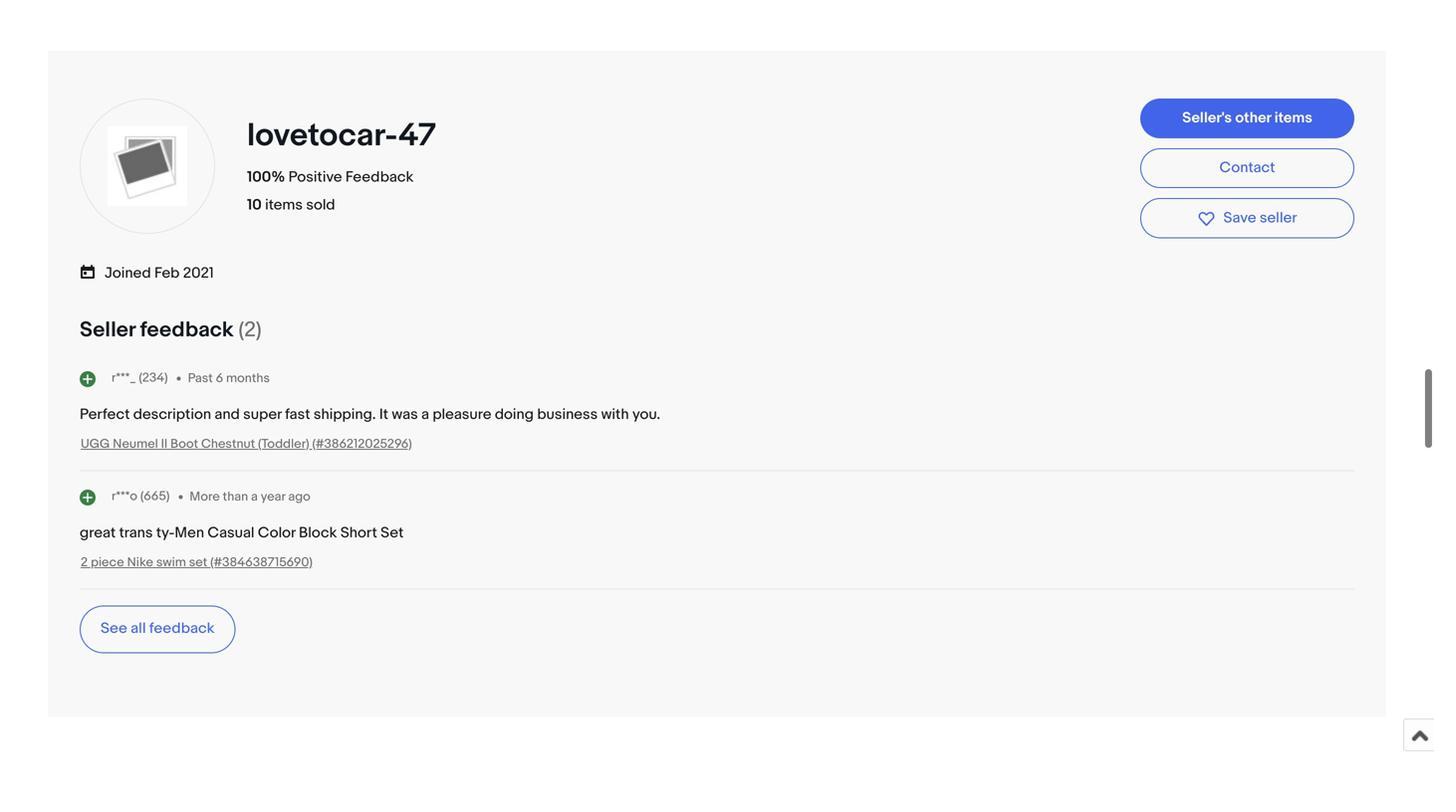 Task type: vqa. For each thing, say whether or not it's contained in the screenshot.
Dec
no



Task type: locate. For each thing, give the bounding box(es) containing it.
save
[[1224, 209, 1257, 227]]

short
[[341, 524, 377, 542]]

6
[[216, 371, 223, 387]]

color
[[258, 524, 296, 542]]

lovetocar-
[[247, 117, 399, 156]]

contact
[[1220, 159, 1276, 177]]

feedback up past on the top of the page
[[140, 317, 234, 343]]

nike
[[127, 555, 153, 571]]

0 horizontal spatial a
[[251, 490, 258, 505]]

feedback
[[140, 317, 234, 343], [149, 620, 215, 638]]

business
[[537, 406, 598, 424]]

with
[[601, 406, 629, 424]]

items
[[1275, 109, 1313, 127], [265, 196, 303, 214]]

description
[[133, 406, 211, 424]]

a right was
[[421, 406, 429, 424]]

great
[[80, 524, 116, 542]]

seller's other items link
[[1141, 99, 1355, 139]]

(2)
[[238, 317, 262, 343]]

ugg neumel ii boot chestnut (toddler) (#386212025296)
[[81, 437, 412, 452]]

joined feb 2021
[[105, 264, 214, 282]]

neumel
[[113, 437, 158, 452]]

casual
[[208, 524, 255, 542]]

100% positive feedback
[[247, 168, 414, 186]]

trans
[[119, 524, 153, 542]]

seller's other items
[[1183, 109, 1313, 127]]

47
[[399, 117, 436, 156]]

all
[[131, 620, 146, 638]]

text__icon wrapper image
[[80, 261, 105, 281]]

feedback right all
[[149, 620, 215, 638]]

ugg neumel ii boot chestnut (toddler) (#386212025296) link
[[81, 437, 412, 452]]

ago
[[288, 490, 311, 505]]

it
[[379, 406, 388, 424]]

you.
[[633, 406, 661, 424]]

1 horizontal spatial items
[[1275, 109, 1313, 127]]

ugg
[[81, 437, 110, 452]]

(665)
[[140, 489, 170, 505]]

100%
[[247, 168, 285, 186]]

more
[[190, 490, 220, 505]]

contact link
[[1141, 148, 1355, 188]]

1 vertical spatial a
[[251, 490, 258, 505]]

1 horizontal spatial a
[[421, 406, 429, 424]]

set
[[189, 555, 207, 571]]

perfect description and super fast shipping.  it was a pleasure doing business with you.
[[80, 406, 661, 424]]

seller's
[[1183, 109, 1232, 127]]

r***_
[[112, 371, 136, 386]]

lovetocar 47 image
[[108, 127, 187, 206]]

see
[[101, 620, 127, 638]]

a
[[421, 406, 429, 424], [251, 490, 258, 505]]

ty-
[[156, 524, 175, 542]]

seller
[[1260, 209, 1298, 227]]

(toddler)
[[258, 437, 309, 452]]

past 6 months
[[188, 371, 270, 387]]

0 vertical spatial items
[[1275, 109, 1313, 127]]

shipping.
[[314, 406, 376, 424]]

doing
[[495, 406, 534, 424]]

0 horizontal spatial items
[[265, 196, 303, 214]]

items right other
[[1275, 109, 1313, 127]]

10
[[247, 196, 262, 214]]

items right 10
[[265, 196, 303, 214]]

1 vertical spatial items
[[265, 196, 303, 214]]

past
[[188, 371, 213, 387]]

lovetocar-47 link
[[247, 117, 443, 156]]

feedback
[[346, 168, 414, 186]]

a left year
[[251, 490, 258, 505]]

other
[[1236, 109, 1272, 127]]



Task type: describe. For each thing, give the bounding box(es) containing it.
save seller button
[[1141, 198, 1355, 238]]

men
[[175, 524, 204, 542]]

was
[[392, 406, 418, 424]]

2
[[81, 555, 88, 571]]

positive
[[288, 168, 342, 186]]

lovetocar-47
[[247, 117, 436, 156]]

boot
[[170, 437, 198, 452]]

chestnut
[[201, 437, 255, 452]]

r***o
[[112, 489, 137, 505]]

2 piece nike swim set (#384638715690)
[[81, 555, 313, 571]]

see all feedback link
[[80, 606, 236, 654]]

seller
[[80, 317, 135, 343]]

block
[[299, 524, 337, 542]]

super
[[243, 406, 282, 424]]

joined
[[105, 264, 151, 282]]

1 vertical spatial feedback
[[149, 620, 215, 638]]

see all feedback
[[101, 620, 215, 638]]

months
[[226, 371, 270, 387]]

set
[[381, 524, 404, 542]]

piece
[[91, 555, 124, 571]]

(#386212025296)
[[312, 437, 412, 452]]

save seller
[[1224, 209, 1298, 227]]

2021
[[183, 264, 214, 282]]

0 vertical spatial a
[[421, 406, 429, 424]]

ii
[[161, 437, 168, 452]]

swim
[[156, 555, 186, 571]]

than
[[223, 490, 248, 505]]

fast
[[285, 406, 310, 424]]

and
[[215, 406, 240, 424]]

10 items sold
[[247, 196, 335, 214]]

r***o (665)
[[112, 489, 170, 505]]

pleasure
[[433, 406, 492, 424]]

seller feedback (2)
[[80, 317, 262, 343]]

(234)
[[139, 371, 168, 386]]

(#384638715690)
[[210, 555, 313, 571]]

sold
[[306, 196, 335, 214]]

r***_ (234)
[[112, 371, 168, 386]]

perfect
[[80, 406, 130, 424]]

more than a year ago
[[190, 490, 311, 505]]

0 vertical spatial feedback
[[140, 317, 234, 343]]

feb
[[154, 264, 180, 282]]

year
[[261, 490, 285, 505]]

great trans ty-men casual color block short set
[[80, 524, 404, 542]]

2 piece nike swim set (#384638715690) link
[[81, 555, 313, 571]]



